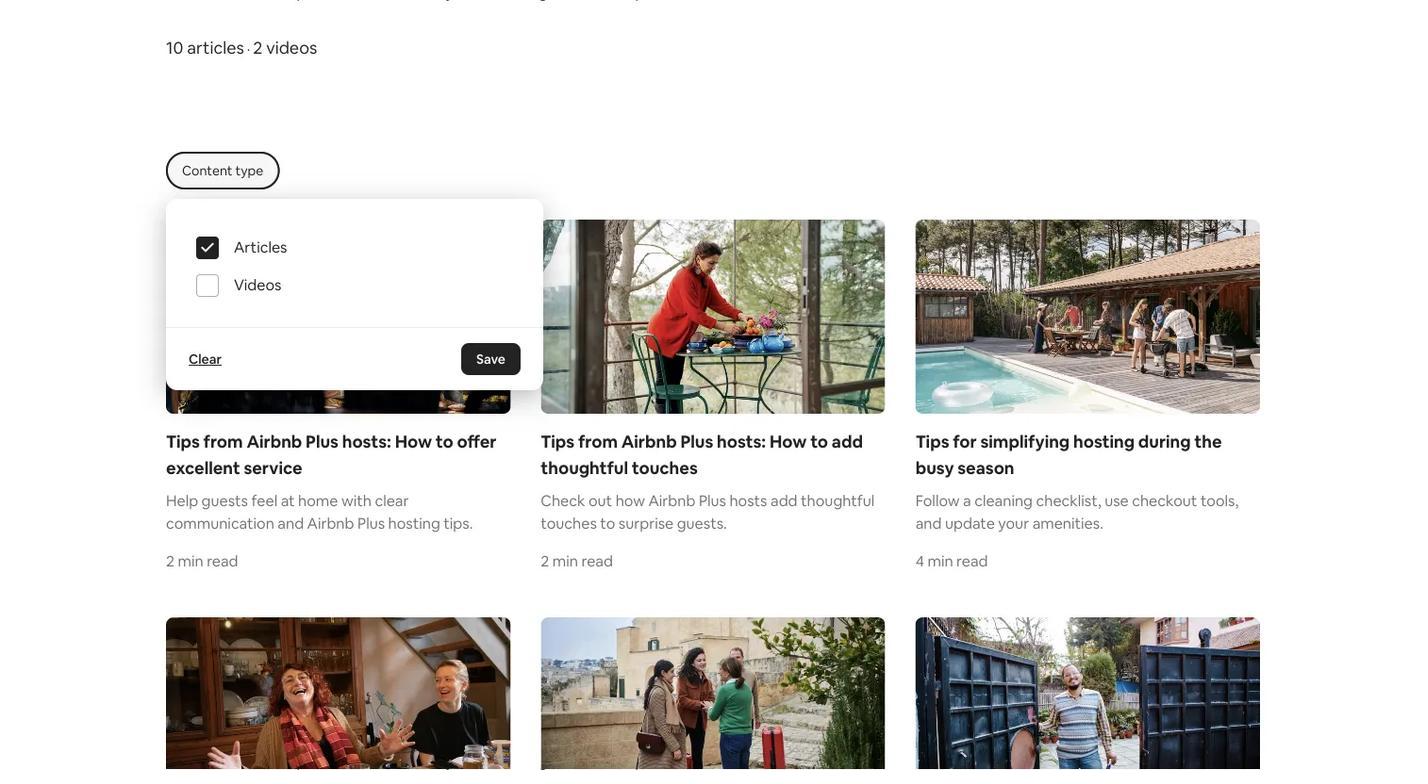 Task type: describe. For each thing, give the bounding box(es) containing it.
to for add
[[810, 431, 828, 453]]

content type filters dialog
[[166, 199, 543, 391]]

how
[[616, 491, 645, 510]]

busy
[[916, 457, 954, 479]]

min for thoughtful
[[553, 551, 578, 570]]

thoughtful inside tips from airbnb plus hosts: how to add thoughtful touches
[[541, 457, 628, 479]]

follow
[[916, 491, 960, 510]]

thoughtful inside check out how airbnb plus hosts add thoughtful touches to surprise guests.
[[801, 491, 875, 510]]

check
[[541, 491, 585, 510]]

update
[[945, 513, 995, 533]]

tips for thoughtful
[[541, 431, 575, 453]]

a
[[963, 491, 971, 510]]

out
[[589, 491, 612, 510]]

tips for excellent
[[166, 431, 200, 453]]

airbnb inside 'tips from airbnb plus hosts: how to offer excellent service'
[[247, 431, 302, 453]]

4
[[916, 551, 924, 570]]

read for thoughtful
[[582, 551, 613, 570]]

service
[[244, 457, 303, 479]]

hosting inside help guests feel at home with clear communication and airbnb plus hosting tips.
[[388, 513, 440, 533]]

tips from airbnb plus hosts: how to add thoughtful touches
[[541, 431, 863, 479]]

articles
[[234, 238, 287, 257]]

and inside follow a cleaning checklist, use checkout tools, and update your amenities.
[[916, 513, 942, 533]]

3 min from the left
[[928, 551, 953, 570]]

airbnb inside check out how airbnb plus hosts add thoughtful touches to surprise guests.
[[649, 491, 696, 510]]

cleaning
[[975, 491, 1033, 510]]

hosts: for service
[[342, 431, 391, 453]]

read for excellent
[[207, 551, 238, 570]]

2 min read for tips from airbnb plus hosts: how to offer excellent service
[[166, 551, 238, 570]]

from for thoughtful
[[578, 431, 618, 453]]

the
[[1195, 431, 1222, 453]]

2 min read for tips from airbnb plus hosts: how to add thoughtful touches
[[541, 551, 613, 570]]

excellent
[[166, 457, 240, 479]]

simplifying
[[981, 431, 1070, 453]]

save button
[[461, 343, 521, 376]]

check out how airbnb plus hosts add thoughtful touches to surprise guests.
[[541, 491, 875, 533]]

from for excellent
[[203, 431, 243, 453]]

tips.
[[444, 513, 473, 533]]

add inside check out how airbnb plus hosts add thoughtful touches to surprise guests.
[[771, 491, 798, 510]]

touches inside check out how airbnb plus hosts add thoughtful touches to surprise guests.
[[541, 513, 597, 533]]

feel
[[251, 491, 278, 510]]

surprise
[[619, 513, 674, 533]]

follow a cleaning checklist, use checkout tools, and update your amenities.
[[916, 491, 1239, 533]]

videos
[[234, 276, 282, 295]]



Task type: locate. For each thing, give the bounding box(es) containing it.
tools,
[[1201, 491, 1239, 510]]

during
[[1138, 431, 1191, 453]]

plus up the guests.
[[699, 491, 726, 510]]

tips inside 'tips from airbnb plus hosts: how to offer excellent service'
[[166, 431, 200, 453]]

to
[[436, 431, 454, 453], [810, 431, 828, 453], [600, 513, 615, 533]]

2 min read down check
[[541, 551, 613, 570]]

1 and from the left
[[278, 513, 304, 533]]

1 horizontal spatial 2
[[253, 37, 263, 59]]

hosts
[[730, 491, 767, 510]]

hosting up use
[[1073, 431, 1135, 453]]

1 horizontal spatial read
[[582, 551, 613, 570]]

home
[[298, 491, 338, 510]]

with
[[341, 491, 372, 510]]

2 min read
[[166, 551, 238, 570], [541, 551, 613, 570]]

1 vertical spatial add
[[771, 491, 798, 510]]

clear
[[375, 491, 409, 510]]

guests
[[202, 491, 248, 510]]

how for add
[[770, 431, 807, 453]]

communication
[[166, 513, 274, 533]]

3 read from the left
[[957, 551, 988, 570]]

hosting
[[1073, 431, 1135, 453], [388, 513, 440, 533]]

airbnb inside help guests feel at home with clear communication and airbnb plus hosting tips.
[[307, 513, 354, 533]]

2 min read down communication
[[166, 551, 238, 570]]

1 vertical spatial hosting
[[388, 513, 440, 533]]

tips for simplifying hosting during the busy season
[[916, 431, 1222, 479]]

hosts: inside tips from airbnb plus hosts: how to add thoughtful touches
[[717, 431, 766, 453]]

season
[[958, 457, 1015, 479]]

0 horizontal spatial how
[[395, 431, 432, 453]]

2 for tips from airbnb plus hosts: how to add thoughtful touches
[[541, 551, 549, 570]]

use
[[1105, 491, 1129, 510]]

0 horizontal spatial tips
[[166, 431, 200, 453]]

4 min read
[[916, 551, 988, 570]]

1 tips from the left
[[166, 431, 200, 453]]

1 horizontal spatial to
[[600, 513, 615, 533]]

2 down help
[[166, 551, 175, 570]]

1 vertical spatial touches
[[541, 513, 597, 533]]

0 horizontal spatial thoughtful
[[541, 457, 628, 479]]

0 horizontal spatial hosts:
[[342, 431, 391, 453]]

thoughtful up out
[[541, 457, 628, 479]]

1 horizontal spatial thoughtful
[[801, 491, 875, 510]]

how for offer
[[395, 431, 432, 453]]

plus inside tips from airbnb plus hosts: how to add thoughtful touches
[[681, 431, 713, 453]]

1 min from the left
[[178, 551, 203, 570]]

2 down check
[[541, 551, 549, 570]]

read down out
[[582, 551, 613, 570]]

to for offer
[[436, 431, 454, 453]]

how inside tips from airbnb plus hosts: how to add thoughtful touches
[[770, 431, 807, 453]]

tips up check
[[541, 431, 575, 453]]

from inside 'tips from airbnb plus hosts: how to offer excellent service'
[[203, 431, 243, 453]]

airbnb up surprise on the bottom left
[[649, 491, 696, 510]]

1 horizontal spatial add
[[832, 431, 863, 453]]

1 horizontal spatial and
[[916, 513, 942, 533]]

plus inside help guests feel at home with clear communication and airbnb plus hosting tips.
[[358, 513, 385, 533]]

clear button
[[181, 343, 229, 376]]

1 from from the left
[[203, 431, 243, 453]]

tips
[[166, 431, 200, 453], [541, 431, 575, 453], [916, 431, 949, 453]]

hosting down clear
[[388, 513, 440, 533]]

help guests feel at home with clear communication and airbnb plus hosting tips.
[[166, 491, 473, 533]]

a host in a red sweater sets the table on her olive farm. image
[[541, 220, 885, 414], [541, 220, 885, 414]]

10
[[166, 37, 183, 59]]

content type group
[[166, 152, 280, 190]]

airbnb down home
[[307, 513, 354, 533]]

an airbnb rooms host and her guest both laugh while sitting side by side at a wooden table with mugs and glasses on it. image
[[166, 618, 511, 771], [166, 618, 511, 771]]

0 horizontal spatial min
[[178, 551, 203, 570]]

2
[[253, 37, 263, 59], [166, 551, 175, 570], [541, 551, 549, 570]]

1 read from the left
[[207, 551, 238, 570]]

1 horizontal spatial hosts:
[[717, 431, 766, 453]]

to inside 'tips from airbnb plus hosts: how to offer excellent service'
[[436, 431, 454, 453]]

read
[[207, 551, 238, 570], [582, 551, 613, 570], [957, 551, 988, 570]]

2 for tips from airbnb plus hosts: how to offer excellent service
[[166, 551, 175, 570]]

touches up how
[[632, 457, 698, 479]]

tips from airbnb plus hosts: how to offer excellent service
[[166, 431, 497, 479]]

1 2 min read from the left
[[166, 551, 238, 570]]

and
[[278, 513, 304, 533], [916, 513, 942, 533]]

2 read from the left
[[582, 551, 613, 570]]

0 horizontal spatial touches
[[541, 513, 597, 533]]

touches down check
[[541, 513, 597, 533]]

and inside help guests feel at home with clear communication and airbnb plus hosting tips.
[[278, 513, 304, 533]]

1 horizontal spatial how
[[770, 431, 807, 453]]

touches inside tips from airbnb plus hosts: how to add thoughtful touches
[[632, 457, 698, 479]]

0 vertical spatial touches
[[632, 457, 698, 479]]

plus down the with
[[358, 513, 385, 533]]

hosting inside tips for simplifying hosting during the busy season
[[1073, 431, 1135, 453]]

three people set an outdoor table while three others cook food on a grill that's situated on a deck next to a swimming pool. image
[[916, 220, 1260, 414], [916, 220, 1260, 414]]

2 hosts: from the left
[[717, 431, 766, 453]]

0 vertical spatial add
[[832, 431, 863, 453]]

2 horizontal spatial 2
[[541, 551, 549, 570]]

offer
[[457, 431, 497, 453]]

tips inside tips from airbnb plus hosts: how to add thoughtful touches
[[541, 431, 575, 453]]

a person opens a large black gate and smiles, with a stone patio and trees in the background. image
[[916, 618, 1260, 771], [916, 618, 1260, 771]]

0 vertical spatial thoughtful
[[541, 457, 628, 479]]

1 horizontal spatial min
[[553, 551, 578, 570]]

articles
[[187, 37, 244, 59]]

2 tips from the left
[[541, 431, 575, 453]]

save
[[476, 351, 506, 368]]

airbnb
[[247, 431, 302, 453], [621, 431, 677, 453], [649, 491, 696, 510], [307, 513, 354, 533]]

plus
[[306, 431, 339, 453], [681, 431, 713, 453], [699, 491, 726, 510], [358, 513, 385, 533]]

checklist,
[[1036, 491, 1101, 510]]

0 horizontal spatial hosting
[[388, 513, 440, 533]]

read down communication
[[207, 551, 238, 570]]

guests.
[[677, 513, 727, 533]]

min for excellent
[[178, 551, 203, 570]]

2 and from the left
[[916, 513, 942, 533]]

videos
[[266, 37, 317, 59]]

2 min from the left
[[553, 551, 578, 570]]

min down check
[[553, 551, 578, 570]]

min down communication
[[178, 551, 203, 570]]

hosts: inside 'tips from airbnb plus hosts: how to offer excellent service'
[[342, 431, 391, 453]]

content
[[182, 162, 232, 179]]

3 tips from the left
[[916, 431, 949, 453]]

to inside check out how airbnb plus hosts add thoughtful touches to surprise guests.
[[600, 513, 615, 533]]

1 horizontal spatial 2 min read
[[541, 551, 613, 570]]

content type
[[182, 162, 263, 179]]

touches
[[632, 457, 698, 479], [541, 513, 597, 533]]

plus inside check out how airbnb plus hosts add thoughtful touches to surprise guests.
[[699, 491, 726, 510]]

2 right the ·
[[253, 37, 263, 59]]

amenities.
[[1033, 513, 1104, 533]]

thoughtful right hosts
[[801, 491, 875, 510]]

and down at
[[278, 513, 304, 533]]

min right 4
[[928, 551, 953, 570]]

from up out
[[578, 431, 618, 453]]

from up "excellent"
[[203, 431, 243, 453]]

0 vertical spatial hosting
[[1073, 431, 1135, 453]]

2 horizontal spatial min
[[928, 551, 953, 570]]

1 hosts: from the left
[[342, 431, 391, 453]]

airbnb up service
[[247, 431, 302, 453]]

from inside tips from airbnb plus hosts: how to add thoughtful touches
[[578, 431, 618, 453]]

10 articles · 2 videos
[[166, 37, 317, 59]]

1 horizontal spatial hosting
[[1073, 431, 1135, 453]]

airbnb up how
[[621, 431, 677, 453]]

2 2 min read from the left
[[541, 551, 613, 570]]

plus inside 'tips from airbnb plus hosts: how to offer excellent service'
[[306, 431, 339, 453]]

1 horizontal spatial touches
[[632, 457, 698, 479]]

checkout
[[1132, 491, 1197, 510]]

2 horizontal spatial read
[[957, 551, 988, 570]]

1 horizontal spatial from
[[578, 431, 618, 453]]

0 horizontal spatial 2 min read
[[166, 551, 238, 570]]

min
[[178, 551, 203, 570], [553, 551, 578, 570], [928, 551, 953, 570]]

type
[[235, 162, 263, 179]]

2 horizontal spatial to
[[810, 431, 828, 453]]

hosts:
[[342, 431, 391, 453], [717, 431, 766, 453]]

a host wearing a hat arranges flowers in his home in cape town, south africa. image
[[166, 220, 511, 414], [166, 220, 511, 414]]

hosts: for touches
[[717, 431, 766, 453]]

plus up home
[[306, 431, 339, 453]]

thoughtful
[[541, 457, 628, 479], [801, 491, 875, 510]]

tips up "excellent"
[[166, 431, 200, 453]]

how inside 'tips from airbnb plus hosts: how to offer excellent service'
[[395, 431, 432, 453]]

0 horizontal spatial 2
[[166, 551, 175, 570]]

for
[[953, 431, 977, 453]]

0 horizontal spatial to
[[436, 431, 454, 453]]

airbnb inside tips from airbnb plus hosts: how to add thoughtful touches
[[621, 431, 677, 453]]

clear
[[189, 351, 222, 368]]

hosts: up hosts
[[717, 431, 766, 453]]

read down update
[[957, 551, 988, 570]]

hosts: up the with
[[342, 431, 391, 453]]

content type button
[[166, 152, 280, 190]]

tips inside tips for simplifying hosting during the busy season
[[916, 431, 949, 453]]

2 how from the left
[[770, 431, 807, 453]]

·
[[247, 41, 250, 58]]

and down follow
[[916, 513, 942, 533]]

how
[[395, 431, 432, 453], [770, 431, 807, 453]]

0 horizontal spatial from
[[203, 431, 243, 453]]

from
[[203, 431, 243, 453], [578, 431, 618, 453]]

plus up check out how airbnb plus hosts add thoughtful touches to surprise guests.
[[681, 431, 713, 453]]

tips up busy at bottom
[[916, 431, 949, 453]]

to inside tips from airbnb plus hosts: how to add thoughtful touches
[[810, 431, 828, 453]]

a host shakes hands with one of three guests standing beside roller bags on a cobblestone walkway tinged green with moss. image
[[541, 618, 885, 771], [541, 618, 885, 771]]

0 horizontal spatial and
[[278, 513, 304, 533]]

2 from from the left
[[578, 431, 618, 453]]

help
[[166, 491, 198, 510]]

your
[[998, 513, 1029, 533]]

0 horizontal spatial read
[[207, 551, 238, 570]]

add
[[832, 431, 863, 453], [771, 491, 798, 510]]

1 how from the left
[[395, 431, 432, 453]]

2 horizontal spatial tips
[[916, 431, 949, 453]]

1 vertical spatial thoughtful
[[801, 491, 875, 510]]

add inside tips from airbnb plus hosts: how to add thoughtful touches
[[832, 431, 863, 453]]

at
[[281, 491, 295, 510]]

0 horizontal spatial add
[[771, 491, 798, 510]]

1 horizontal spatial tips
[[541, 431, 575, 453]]



Task type: vqa. For each thing, say whether or not it's contained in the screenshot.
Dance
no



